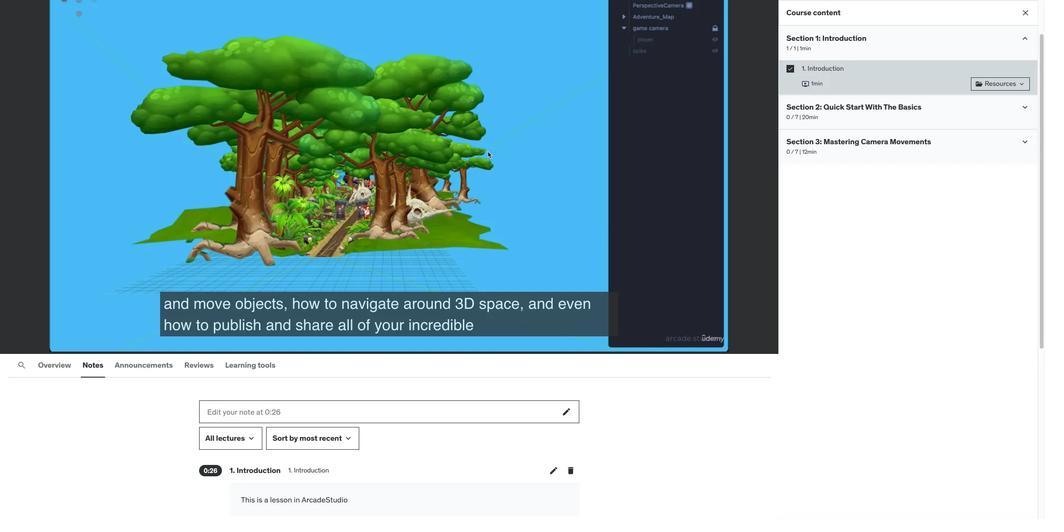 Task type: describe. For each thing, give the bounding box(es) containing it.
section 3: mastering camera movements 0 / 7 | 12min
[[787, 137, 931, 155]]

/ inside section 3: mastering camera movements 0 / 7 | 12min
[[791, 148, 794, 155]]

0:26 link
[[199, 466, 222, 477]]

0 inside the section 2: quick start with the basics 0 / 7 | 20min
[[787, 113, 790, 121]]

recent
[[319, 434, 342, 444]]

start
[[846, 102, 864, 111]]

xsmall image
[[787, 65, 794, 73]]

arcadestudio
[[302, 496, 348, 505]]

introduction up is
[[237, 466, 281, 476]]

1 horizontal spatial 1. introduction
[[288, 467, 329, 475]]

sidebar element
[[779, 0, 1038, 520]]

is
[[257, 496, 262, 505]]

play introduction image
[[802, 80, 809, 88]]

subtitles image
[[705, 336, 716, 347]]

section 1: introduction button
[[787, 33, 867, 43]]

20min
[[802, 113, 818, 121]]

go to next lecture image
[[765, 154, 780, 169]]

0 horizontal spatial your
[[223, 408, 237, 417]]

3:
[[816, 137, 822, 146]]

settings image
[[723, 336, 734, 347]]

camera
[[861, 137, 888, 146]]

even
[[558, 295, 591, 313]]

announcements
[[115, 361, 173, 370]]

sort by most recent
[[272, 434, 342, 444]]

1x button
[[42, 333, 65, 349]]

introduction inside section 1: introduction 1 / 1 | 1min
[[823, 33, 867, 43]]

overview button
[[36, 355, 73, 377]]

navigate
[[341, 295, 399, 313]]

share
[[296, 316, 334, 334]]

and move objects, how to navigate around 3d space, and even how to publish and share all of your incredible
[[164, 295, 591, 334]]

introduction down sort by most recent dropdown button
[[294, 467, 329, 475]]

all lectures button
[[199, 428, 262, 451]]

section 3: mastering camera movements button
[[787, 137, 931, 146]]

publish
[[213, 316, 262, 334]]

all
[[205, 434, 214, 444]]

tools
[[258, 361, 276, 370]]

resources button
[[971, 77, 1030, 91]]

1x
[[50, 337, 56, 345]]

1 vertical spatial how
[[164, 316, 192, 334]]

12min
[[802, 148, 817, 155]]

with
[[865, 102, 882, 111]]

course content
[[787, 8, 841, 17]]

objects,
[[235, 295, 288, 313]]

introduction up play introduction image
[[808, 64, 844, 73]]

basics
[[898, 102, 922, 111]]

1 1 from the left
[[787, 45, 789, 52]]

resources
[[985, 79, 1016, 88]]

around
[[403, 295, 451, 313]]

most
[[299, 434, 318, 444]]

edit your note at 0:26
[[207, 408, 281, 417]]

1 horizontal spatial how
[[292, 295, 320, 313]]

your inside and move objects, how to navigate around 3d space, and even how to publish and share all of your incredible
[[375, 316, 404, 334]]

small image inside all lectures dropdown button
[[247, 434, 256, 444]]

small image for edit your note at 0:26
[[562, 408, 571, 417]]

section 2: quick start with the basics button
[[787, 102, 922, 112]]

0 vertical spatial 0:26
[[265, 408, 281, 417]]

1:
[[816, 33, 821, 43]]

2:
[[816, 102, 822, 111]]

all lectures
[[205, 434, 245, 444]]

close course content sidebar image
[[1021, 8, 1030, 18]]

1 xsmall image from the left
[[975, 80, 983, 88]]

quick
[[824, 102, 845, 111]]

space,
[[479, 295, 524, 313]]

0:38
[[107, 337, 120, 345]]

0 horizontal spatial 1.
[[230, 466, 235, 476]]

2 xsmall image from the left
[[1018, 80, 1026, 88]]

this is a lesson in arcadestudio
[[241, 496, 348, 505]]



Task type: locate. For each thing, give the bounding box(es) containing it.
section
[[787, 33, 814, 43], [787, 102, 814, 111], [787, 137, 814, 146]]

all
[[338, 316, 353, 334]]

reviews button
[[182, 355, 216, 377]]

1 vertical spatial 1min
[[811, 80, 823, 87]]

section left 1:
[[787, 33, 814, 43]]

|
[[797, 45, 799, 52], [800, 113, 801, 121], [800, 148, 801, 155]]

1 horizontal spatial your
[[375, 316, 404, 334]]

sort
[[272, 434, 288, 444]]

a
[[264, 496, 268, 505]]

2 horizontal spatial and
[[528, 295, 554, 313]]

/ inside section 1: introduction 1 / 1 | 1min
[[790, 45, 793, 52]]

1 0 from the top
[[787, 113, 790, 121]]

1 vertical spatial 7
[[795, 148, 798, 155]]

2 7 from the top
[[795, 148, 798, 155]]

and left move in the left of the page
[[164, 295, 189, 313]]

1.
[[802, 64, 806, 73], [230, 466, 235, 476], [288, 467, 292, 475]]

1min down the section 1: introduction dropdown button at the top of page
[[800, 45, 811, 52]]

introduction
[[823, 33, 867, 43], [808, 64, 844, 73], [237, 466, 281, 476], [294, 467, 329, 475]]

0 horizontal spatial 0:26
[[204, 467, 217, 476]]

1 vertical spatial to
[[196, 316, 209, 334]]

edit
[[207, 408, 221, 417]]

0 horizontal spatial how
[[164, 316, 192, 334]]

reviews
[[184, 361, 214, 370]]

| inside the section 2: quick start with the basics 0 / 7 | 20min
[[800, 113, 801, 121]]

1 vertical spatial section
[[787, 102, 814, 111]]

| inside section 1: introduction 1 / 1 | 1min
[[797, 45, 799, 52]]

1 horizontal spatial xsmall image
[[1018, 80, 1026, 88]]

section inside section 3: mastering camera movements 0 / 7 | 12min
[[787, 137, 814, 146]]

to
[[324, 295, 337, 313], [196, 316, 209, 334]]

7 left 20min
[[795, 113, 798, 121]]

0 vertical spatial |
[[797, 45, 799, 52]]

0:26
[[265, 408, 281, 417], [204, 467, 217, 476]]

0 horizontal spatial to
[[196, 316, 209, 334]]

1min right play introduction image
[[811, 80, 823, 87]]

edit bookmark image
[[549, 467, 558, 476]]

learning tools
[[225, 361, 276, 370]]

2 section from the top
[[787, 102, 814, 111]]

1 horizontal spatial and
[[266, 316, 291, 334]]

of
[[358, 316, 370, 334]]

0 horizontal spatial 1
[[787, 45, 789, 52]]

/ left 20min
[[791, 113, 794, 121]]

1 vertical spatial |
[[800, 113, 801, 121]]

to up share
[[324, 295, 337, 313]]

1. introduction up play introduction image
[[802, 64, 844, 73]]

xsmall image
[[975, 80, 983, 88], [1018, 80, 1026, 88]]

3 section from the top
[[787, 137, 814, 146]]

0
[[787, 113, 790, 121], [787, 148, 790, 155]]

section inside section 1: introduction 1 / 1 | 1min
[[787, 33, 814, 43]]

notes
[[82, 361, 103, 370]]

and
[[164, 295, 189, 313], [528, 295, 554, 313], [266, 316, 291, 334]]

1 horizontal spatial 1
[[794, 45, 796, 52]]

small image inside sort by most recent dropdown button
[[344, 434, 353, 444]]

2 0 from the top
[[787, 148, 790, 155]]

1. introduction up in
[[288, 467, 329, 475]]

announcements button
[[113, 355, 175, 377]]

movements
[[890, 137, 931, 146]]

0 horizontal spatial 1min
[[800, 45, 811, 52]]

incredible
[[409, 316, 474, 334]]

1 vertical spatial 0:26
[[204, 467, 217, 476]]

0 horizontal spatial xsmall image
[[975, 80, 983, 88]]

notes button
[[81, 355, 105, 377]]

course
[[787, 8, 812, 17]]

0 horizontal spatial and
[[164, 295, 189, 313]]

1 horizontal spatial 1min
[[811, 80, 823, 87]]

small image for section 2: quick start with the basics 0 / 7 | 20min
[[1021, 102, 1030, 112]]

0 left 20min
[[787, 113, 790, 121]]

small image
[[1021, 34, 1030, 43], [1021, 102, 1030, 112], [562, 408, 571, 417], [247, 434, 256, 444], [344, 434, 353, 444]]

3d
[[455, 295, 475, 313]]

this
[[241, 496, 255, 505]]

1 horizontal spatial 1.
[[288, 467, 292, 475]]

the
[[884, 102, 897, 111]]

how
[[292, 295, 320, 313], [164, 316, 192, 334]]

0 vertical spatial 0
[[787, 113, 790, 121]]

mute image
[[669, 336, 680, 347]]

0:26 down all in the left bottom of the page
[[204, 467, 217, 476]]

1 section from the top
[[787, 33, 814, 43]]

note
[[239, 408, 255, 417]]

small image for section 1: introduction 1 / 1 | 1min
[[1021, 34, 1030, 43]]

delete bookmark image
[[566, 467, 576, 476]]

| left 20min
[[800, 113, 801, 121]]

your
[[375, 316, 404, 334], [223, 408, 237, 417]]

section inside the section 2: quick start with the basics 0 / 7 | 20min
[[787, 102, 814, 111]]

by
[[289, 434, 298, 444]]

0:26 right at
[[265, 408, 281, 417]]

0 vertical spatial section
[[787, 33, 814, 43]]

lectures
[[216, 434, 245, 444]]

1min inside section 1: introduction 1 / 1 | 1min
[[800, 45, 811, 52]]

your right edit
[[223, 408, 237, 417]]

| left 12min on the right top of the page
[[800, 148, 801, 155]]

0 right go to next lecture image
[[787, 148, 790, 155]]

section 2: quick start with the basics 0 / 7 | 20min
[[787, 102, 922, 121]]

1 vertical spatial 0
[[787, 148, 790, 155]]

2 vertical spatial /
[[791, 148, 794, 155]]

sort by most recent button
[[266, 428, 360, 451]]

2 horizontal spatial 1. introduction
[[802, 64, 844, 73]]

1. up this is a lesson in arcadestudio
[[288, 467, 292, 475]]

7 inside the section 2: quick start with the basics 0 / 7 | 20min
[[795, 113, 798, 121]]

/ inside the section 2: quick start with the basics 0 / 7 | 20min
[[791, 113, 794, 121]]

xsmall image left resources
[[975, 80, 983, 88]]

1
[[787, 45, 789, 52], [794, 45, 796, 52]]

7
[[795, 113, 798, 121], [795, 148, 798, 155]]

progress bar slider
[[6, 322, 773, 333]]

7 inside section 3: mastering camera movements 0 / 7 | 12min
[[795, 148, 798, 155]]

| inside section 3: mastering camera movements 0 / 7 | 12min
[[800, 148, 801, 155]]

to down move in the left of the page
[[196, 316, 209, 334]]

1 vertical spatial your
[[223, 408, 237, 417]]

and left even
[[528, 295, 554, 313]]

1. introduction inside the sidebar element
[[802, 64, 844, 73]]

0:26 inside 'link'
[[204, 467, 217, 476]]

1. right xsmall image
[[802, 64, 806, 73]]

1. right 0:26 'link'
[[230, 466, 235, 476]]

learning
[[225, 361, 256, 370]]

section for section 1: introduction
[[787, 33, 814, 43]]

small image
[[1021, 137, 1030, 147]]

section up 12min on the right top of the page
[[787, 137, 814, 146]]

0 inside section 3: mastering camera movements 0 / 7 | 12min
[[787, 148, 790, 155]]

0 vertical spatial your
[[375, 316, 404, 334]]

0 vertical spatial 7
[[795, 113, 798, 121]]

2 1 from the left
[[794, 45, 796, 52]]

transcript in sidebar region image
[[687, 336, 698, 347]]

1 horizontal spatial to
[[324, 295, 337, 313]]

0 vertical spatial 1min
[[800, 45, 811, 52]]

2 vertical spatial section
[[787, 137, 814, 146]]

xsmall image right resources
[[1018, 80, 1026, 88]]

1 horizontal spatial 0:26
[[265, 408, 281, 417]]

at
[[256, 408, 263, 417]]

learning tools button
[[223, 355, 277, 377]]

search image
[[17, 361, 27, 371]]

section for section 2: quick start with the basics
[[787, 102, 814, 111]]

lesson
[[270, 496, 292, 505]]

content
[[813, 8, 841, 17]]

0 horizontal spatial 1. introduction
[[230, 466, 281, 476]]

in
[[294, 496, 300, 505]]

7 left 12min on the right top of the page
[[795, 148, 798, 155]]

0 vertical spatial how
[[292, 295, 320, 313]]

section for section 3: mastering camera movements
[[787, 137, 814, 146]]

add note image
[[126, 336, 138, 347]]

1. inside the sidebar element
[[802, 64, 806, 73]]

section up 20min
[[787, 102, 814, 111]]

0 vertical spatial /
[[790, 45, 793, 52]]

2 vertical spatial |
[[800, 148, 801, 155]]

1 vertical spatial /
[[791, 113, 794, 121]]

/ left 12min on the right top of the page
[[791, 148, 794, 155]]

1 7 from the top
[[795, 113, 798, 121]]

1. introduction up is
[[230, 466, 281, 476]]

1. introduction
[[802, 64, 844, 73], [230, 466, 281, 476], [288, 467, 329, 475]]

section 1: introduction 1 / 1 | 1min
[[787, 33, 867, 52]]

move
[[194, 295, 231, 313]]

mastering
[[824, 137, 860, 146]]

how up share
[[292, 295, 320, 313]]

/ up xsmall image
[[790, 45, 793, 52]]

introduction right 1:
[[823, 33, 867, 43]]

overview
[[38, 361, 71, 370]]

1min
[[800, 45, 811, 52], [811, 80, 823, 87]]

and down objects,
[[266, 316, 291, 334]]

how up 'reviews'
[[164, 316, 192, 334]]

| down the section 1: introduction dropdown button at the top of page
[[797, 45, 799, 52]]

/
[[790, 45, 793, 52], [791, 113, 794, 121], [791, 148, 794, 155]]

2 horizontal spatial 1.
[[802, 64, 806, 73]]

your right of
[[375, 316, 404, 334]]

0 vertical spatial to
[[324, 295, 337, 313]]



Task type: vqa. For each thing, say whether or not it's contained in the screenshot.
more
no



